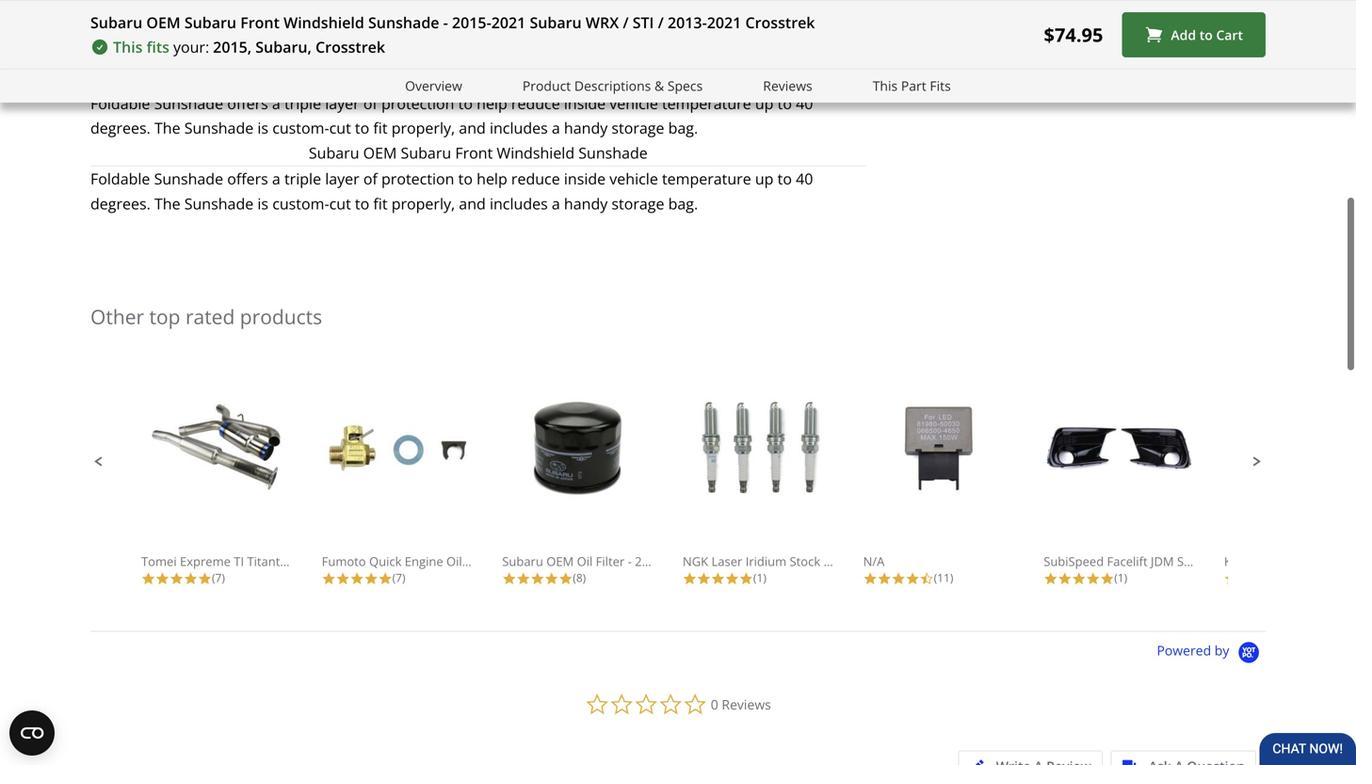 Task type: locate. For each thing, give the bounding box(es) containing it.
2 triple from the top
[[284, 169, 321, 189]]

2 (7) from the left
[[392, 571, 406, 586]]

custom- for foldable sunshade offers a triple layer of protection to help reduce inside vehicle temperature up to 40 degrees. the sunshade is custom-cut to fit properly, and includes a handy storage bag.
[[272, 193, 329, 214]]

2 foldable from the top
[[90, 169, 150, 189]]

properly,
[[392, 118, 455, 138], [392, 193, 455, 214]]

3 star image from the left
[[350, 572, 364, 587]]

0 horizontal spatial product
[[90, 48, 162, 74]]

1 7 total reviews element from the left
[[141, 571, 292, 587]]

2 vertical spatial oem
[[547, 554, 574, 571]]

of for foldable sunshade offers a triple layer of protection to help reduce inside vehicle temperature up to 40 degrees. the sunshade is custom-cut to fit properly, and includes a handy storage bag.
[[363, 169, 378, 189]]

subaru oem oil filter - 2015+ wrx
[[502, 554, 699, 571]]

and
[[459, 118, 486, 138], [459, 193, 486, 214]]

2 is from the top
[[257, 193, 268, 214]]

storage
[[612, 118, 664, 138], [612, 193, 664, 214]]

0 vertical spatial inside
[[564, 93, 606, 113]]

0 vertical spatial wrx
[[586, 12, 619, 32]]

oem up fits
[[146, 12, 181, 32]]

1 vertical spatial wrx
[[673, 554, 699, 571]]

2 temperature from the top
[[662, 169, 751, 189]]

0 vertical spatial product
[[90, 48, 162, 74]]

2 fit from the top
[[373, 193, 388, 214]]

product left descriptions
[[523, 77, 571, 95]]

0 vertical spatial protection
[[381, 93, 454, 113]]

&
[[655, 77, 664, 95]]

0 vertical spatial help
[[477, 93, 507, 113]]

1 temperature from the top
[[662, 93, 751, 113]]

part
[[901, 77, 927, 95]]

to
[[1200, 26, 1213, 44], [458, 93, 473, 113], [778, 93, 792, 113], [355, 118, 369, 138], [458, 169, 473, 189], [778, 169, 792, 189], [355, 193, 369, 214]]

1 horizontal spatial windshield
[[497, 143, 575, 163]]

7 total reviews element for quick
[[322, 571, 472, 587]]

1 up from the top
[[755, 93, 774, 113]]

other
[[90, 304, 144, 330]]

1 vertical spatial degrees.
[[90, 193, 151, 214]]

of for foldable sunshade offers a triple layer of protection to help reduce inside vehicle temperature up to 40 degrees. the sunshade is custom-cut to fit properly, and includes a handy storage bag. subaru oem subaru front windshield sunshade
[[363, 93, 378, 113]]

1 vertical spatial storage
[[612, 193, 664, 214]]

1 and from the top
[[459, 118, 486, 138]]

stock
[[790, 554, 821, 571]]

vehicle for foldable sunshade offers a triple layer of protection to help reduce inside vehicle temperature up to 40 degrees. the sunshade is custom-cut to fit properly, and includes a handy storage bag. subaru oem subaru front windshield sunshade
[[610, 93, 658, 113]]

1 vertical spatial includes
[[490, 193, 548, 214]]

ngk laser iridium stock heat range... link
[[683, 398, 899, 571]]

layer for foldable sunshade offers a triple layer of protection to help reduce inside vehicle temperature up to 40 degrees. the sunshade is custom-cut to fit properly, and includes a handy storage bag.
[[325, 169, 360, 189]]

subsoa3992122
[[294, 51, 399, 69]]

2 7 total reviews element from the left
[[322, 571, 472, 587]]

triple for foldable sunshade offers a triple layer of protection to help reduce inside vehicle temperature up to 40 degrees. the sunshade is custom-cut to fit properly, and includes a handy storage bag.
[[284, 169, 321, 189]]

1 is from the top
[[257, 118, 268, 138]]

1 fit from the top
[[373, 118, 388, 138]]

1 help from the top
[[477, 93, 507, 113]]

5 star image from the left
[[336, 572, 350, 587]]

oem right "valve..."
[[547, 554, 574, 571]]

star image
[[141, 572, 155, 587], [170, 572, 184, 587], [184, 572, 198, 587], [322, 572, 336, 587], [336, 572, 350, 587], [364, 572, 378, 587], [516, 572, 531, 587], [531, 572, 545, 587], [545, 572, 559, 587], [697, 572, 711, 587], [877, 572, 892, 587], [892, 572, 906, 587], [906, 572, 920, 587], [1058, 572, 1072, 587], [1072, 572, 1086, 587], [1224, 572, 1238, 587]]

add
[[1171, 26, 1196, 44]]

0 vertical spatial this
[[113, 37, 143, 57]]

0 vertical spatial cut
[[329, 118, 351, 138]]

0 vertical spatial offers
[[227, 93, 268, 113]]

offers inside foldable sunshade offers a triple layer of protection to help reduce inside vehicle temperature up to 40 degrees. the sunshade is custom-cut to fit properly, and includes a handy storage bag.
[[227, 169, 268, 189]]

bag. for foldable sunshade offers a triple layer of protection to help reduce inside vehicle temperature up to 40 degrees. the sunshade is custom-cut to fit properly, and includes a handy storage bag. subaru oem subaru front windshield sunshade
[[668, 118, 698, 138]]

vehicle inside foldable sunshade offers a triple layer of protection to help reduce inside vehicle temperature up to 40 degrees. the sunshade is custom-cut to fit properly, and includes a handy storage bag.
[[610, 169, 658, 189]]

2 includes from the top
[[490, 193, 548, 214]]

1 storage from the top
[[612, 118, 664, 138]]

triple inside foldable sunshade offers a triple layer of protection to help reduce inside vehicle temperature up to 40 degrees. the sunshade is custom-cut to fit properly, and includes a handy storage bag. subaru oem subaru front windshield sunshade
[[284, 93, 321, 113]]

0 vertical spatial up
[[755, 93, 774, 113]]

reduce
[[511, 93, 560, 113], [511, 169, 560, 189]]

(1) for laser
[[753, 571, 767, 586]]

of inside foldable sunshade offers a triple layer of protection to help reduce inside vehicle temperature up to 40 degrees. the sunshade is custom-cut to fit properly, and includes a handy storage bag.
[[363, 169, 378, 189]]

0 vertical spatial properly,
[[392, 118, 455, 138]]

1 40 from the top
[[796, 93, 813, 113]]

protection
[[381, 93, 454, 113], [381, 169, 454, 189]]

up inside foldable sunshade offers a triple layer of protection to help reduce inside vehicle temperature up to 40 degrees. the sunshade is custom-cut to fit properly, and includes a handy storage bag.
[[755, 169, 774, 189]]

0 horizontal spatial -
[[443, 12, 448, 32]]

triple
[[284, 93, 321, 113], [284, 169, 321, 189]]

14 star image from the left
[[1058, 572, 1072, 587]]

properly, inside foldable sunshade offers a triple layer of protection to help reduce inside vehicle temperature up to 40 degrees. the sunshade is custom-cut to fit properly, and includes a handy storage bag.
[[392, 193, 455, 214]]

(7) for quick
[[392, 571, 406, 586]]

1 vertical spatial protection
[[381, 169, 454, 189]]

0 horizontal spatial 2021
[[491, 12, 526, 32]]

1 cut from the top
[[329, 118, 351, 138]]

7 total reviews element
[[141, 571, 292, 587], [322, 571, 472, 587]]

rated
[[186, 304, 235, 330]]

front up this fits your: 2015, subaru, crosstrek at the left of the page
[[240, 12, 280, 32]]

foldable for foldable sunshade offers a triple layer of protection to help reduce inside vehicle temperature up to 40 degrees. the sunshade is custom-cut to fit properly, and includes a handy storage bag.
[[90, 169, 150, 189]]

1 total reviews element
[[683, 571, 834, 587], [1044, 571, 1195, 587]]

foldable inside foldable sunshade offers a triple layer of protection to help reduce inside vehicle temperature up to 40 degrees. the sunshade is custom-cut to fit properly, and includes a handy storage bag. subaru oem subaru front windshield sunshade
[[90, 93, 150, 113]]

temperature inside foldable sunshade offers a triple layer of protection to help reduce inside vehicle temperature up to 40 degrees. the sunshade is custom-cut to fit properly, and includes a handy storage bag.
[[662, 169, 751, 189]]

vehicle
[[610, 93, 658, 113], [610, 169, 658, 189]]

cut inside foldable sunshade offers a triple layer of protection to help reduce inside vehicle temperature up to 40 degrees. the sunshade is custom-cut to fit properly, and includes a handy storage bag. subaru oem subaru front windshield sunshade
[[329, 118, 351, 138]]

degrees. inside foldable sunshade offers a triple layer of protection to help reduce inside vehicle temperature up to 40 degrees. the sunshade is custom-cut to fit properly, and includes a handy storage bag. subaru oem subaru front windshield sunshade
[[90, 118, 151, 138]]

0 vertical spatial triple
[[284, 93, 321, 113]]

subaru,
[[256, 37, 312, 57]]

2015+
[[635, 554, 670, 571]]

product
[[90, 48, 162, 74], [523, 77, 571, 95]]

inside
[[564, 93, 606, 113], [564, 169, 606, 189]]

$74.95
[[1044, 22, 1103, 48]]

1 horizontal spatial 7 total reviews element
[[322, 571, 472, 587]]

is inside foldable sunshade offers a triple layer of protection to help reduce inside vehicle temperature up to 40 degrees. the sunshade is custom-cut to fit properly, and includes a handy storage bag. subaru oem subaru front windshield sunshade
[[257, 118, 268, 138]]

product for product descriptions & specs
[[523, 77, 571, 95]]

triple inside foldable sunshade offers a triple layer of protection to help reduce inside vehicle temperature up to 40 degrees. the sunshade is custom-cut to fit properly, and includes a handy storage bag.
[[284, 169, 321, 189]]

temperature
[[662, 93, 751, 113], [662, 169, 751, 189]]

(1) for facelift
[[1114, 571, 1128, 586]]

0 vertical spatial bag.
[[668, 118, 698, 138]]

1 vertical spatial help
[[477, 169, 507, 189]]

- right filter
[[628, 554, 632, 571]]

handy
[[564, 118, 608, 138], [564, 193, 608, 214]]

2 properly, from the top
[[392, 193, 455, 214]]

2 help from the top
[[477, 169, 507, 189]]

1 vertical spatial inside
[[564, 169, 606, 189]]

0 vertical spatial is
[[257, 118, 268, 138]]

1 vertical spatial layer
[[325, 169, 360, 189]]

15 star image from the left
[[1072, 572, 1086, 587]]

ngk laser iridium stock heat range...
[[683, 554, 899, 571]]

1 protection from the top
[[381, 93, 454, 113]]

(7) for expreme
[[212, 571, 225, 586]]

1 horizontal spatial (1)
[[1114, 571, 1128, 586]]

help down foldable sunshade offers a triple layer of protection to help reduce inside vehicle temperature up to 40 degrees. the sunshade is custom-cut to fit properly, and includes a handy storage bag. subaru oem subaru front windshield sunshade
[[477, 169, 507, 189]]

inside inside foldable sunshade offers a triple layer of protection to help reduce inside vehicle temperature up to 40 degrees. the sunshade is custom-cut to fit properly, and includes a handy storage bag.
[[564, 169, 606, 189]]

fit
[[373, 118, 388, 138], [373, 193, 388, 214]]

protection inside foldable sunshade offers a triple layer of protection to help reduce inside vehicle temperature up to 40 degrees. the sunshade is custom-cut to fit properly, and includes a handy storage bag. subaru oem subaru front windshield sunshade
[[381, 93, 454, 113]]

reduce for foldable sunshade offers a triple layer of protection to help reduce inside vehicle temperature up to 40 degrees. the sunshade is custom-cut to fit properly, and includes a handy storage bag.
[[511, 169, 560, 189]]

1 horizontal spatial this
[[873, 77, 898, 95]]

2 horizontal spatial oem
[[547, 554, 574, 571]]

includes inside foldable sunshade offers a triple layer of protection to help reduce inside vehicle temperature up to 40 degrees. the sunshade is custom-cut to fit properly, and includes a handy storage bag. subaru oem subaru front windshield sunshade
[[490, 118, 548, 138]]

2 degrees. from the top
[[90, 193, 151, 214]]

6 star image from the left
[[364, 572, 378, 587]]

0 vertical spatial fit
[[373, 118, 388, 138]]

1 foldable from the top
[[90, 93, 150, 113]]

2 reduce from the top
[[511, 169, 560, 189]]

n/a
[[863, 554, 885, 571]]

properly, inside foldable sunshade offers a triple layer of protection to help reduce inside vehicle temperature up to 40 degrees. the sunshade is custom-cut to fit properly, and includes a handy storage bag. subaru oem subaru front windshield sunshade
[[392, 118, 455, 138]]

1 vertical spatial 40
[[796, 169, 813, 189]]

the inside foldable sunshade offers a triple layer of protection to help reduce inside vehicle temperature up to 40 degrees. the sunshade is custom-cut to fit properly, and includes a handy storage bag.
[[154, 193, 180, 214]]

layer inside foldable sunshade offers a triple layer of protection to help reduce inside vehicle temperature up to 40 degrees. the sunshade is custom-cut to fit properly, and includes a handy storage bag. subaru oem subaru front windshield sunshade
[[325, 93, 360, 113]]

oem
[[146, 12, 181, 32], [363, 143, 397, 163], [547, 554, 574, 571]]

/ left sti
[[623, 12, 629, 32]]

properly, down foldable sunshade offers a triple layer of protection to help reduce inside vehicle temperature up to 40 degrees. the sunshade is custom-cut to fit properly, and includes a handy storage bag. subaru oem subaru front windshield sunshade
[[392, 193, 455, 214]]

1 total reviews element for laser
[[683, 571, 834, 587]]

reduce inside foldable sunshade offers a triple layer of protection to help reduce inside vehicle temperature up to 40 degrees. the sunshade is custom-cut to fit properly, and includes a handy storage bag. subaru oem subaru front windshield sunshade
[[511, 93, 560, 113]]

wrx left sti
[[586, 12, 619, 32]]

degrees.
[[90, 118, 151, 138], [90, 193, 151, 214]]

front up foldable sunshade offers a triple layer of protection to help reduce inside vehicle temperature up to 40 degrees. the sunshade is custom-cut to fit properly, and includes a handy storage bag.
[[455, 143, 493, 163]]

crosstrek
[[745, 12, 815, 32], [316, 37, 385, 57]]

1 degrees. from the top
[[90, 118, 151, 138]]

oil left filter
[[577, 554, 593, 571]]

of
[[363, 93, 378, 113], [363, 169, 378, 189]]

2 40 from the top
[[796, 169, 813, 189]]

2 custom- from the top
[[272, 193, 329, 214]]

1 horizontal spatial product
[[523, 77, 571, 95]]

help
[[477, 93, 507, 113], [477, 169, 507, 189]]

40
[[796, 93, 813, 113], [796, 169, 813, 189]]

facelift
[[1107, 554, 1148, 571]]

1 custom- from the top
[[272, 118, 329, 138]]

0 horizontal spatial oil
[[446, 554, 462, 571]]

vehicle for foldable sunshade offers a triple layer of protection to help reduce inside vehicle temperature up to 40 degrees. the sunshade is custom-cut to fit properly, and includes a handy storage bag.
[[610, 169, 658, 189]]

windshield up subsoa3992122
[[284, 12, 364, 32]]

the
[[154, 118, 180, 138], [154, 193, 180, 214]]

0 horizontal spatial 1 total reviews element
[[683, 571, 834, 587]]

offers inside foldable sunshade offers a triple layer of protection to help reduce inside vehicle temperature up to 40 degrees. the sunshade is custom-cut to fit properly, and includes a handy storage bag. subaru oem subaru front windshield sunshade
[[227, 93, 268, 113]]

includes for foldable sunshade offers a triple layer of protection to help reduce inside vehicle temperature up to 40 degrees. the sunshade is custom-cut to fit properly, and includes a handy storage bag.
[[490, 193, 548, 214]]

is
[[257, 118, 268, 138], [257, 193, 268, 214]]

(7) left ti
[[212, 571, 225, 586]]

1 horizontal spatial (7)
[[392, 571, 406, 586]]

product descriptions & specs link
[[523, 75, 703, 97]]

40 for foldable sunshade offers a triple layer of protection to help reduce inside vehicle temperature up to 40 degrees. the sunshade is custom-cut to fit properly, and includes a handy storage bag. subaru oem subaru front windshield sunshade
[[796, 93, 813, 113]]

1 inside from the top
[[564, 93, 606, 113]]

this left fits
[[113, 37, 143, 57]]

subaru right drain
[[502, 554, 543, 571]]

11 star image from the left
[[877, 572, 892, 587]]

8 total reviews element
[[502, 571, 653, 587]]

1 horizontal spatial front
[[455, 143, 493, 163]]

custom- inside foldable sunshade offers a triple layer of protection to help reduce inside vehicle temperature up to 40 degrees. the sunshade is custom-cut to fit properly, and includes a handy storage bag.
[[272, 193, 329, 214]]

help inside foldable sunshade offers a triple layer of protection to help reduce inside vehicle temperature up to 40 degrees. the sunshade is custom-cut to fit properly, and includes a handy storage bag. subaru oem subaru front windshield sunshade
[[477, 93, 507, 113]]

4 star image from the left
[[322, 572, 336, 587]]

handy inside foldable sunshade offers a triple layer of protection to help reduce inside vehicle temperature up to 40 degrees. the sunshade is custom-cut to fit properly, and includes a handy storage bag.
[[564, 193, 608, 214]]

1 properly, from the top
[[392, 118, 455, 138]]

(1) right laser
[[753, 571, 767, 586]]

2 protection from the top
[[381, 169, 454, 189]]

1 vertical spatial vehicle
[[610, 169, 658, 189]]

protection down subsoa3992122
[[381, 93, 454, 113]]

0 horizontal spatial (7)
[[212, 571, 225, 586]]

the inside foldable sunshade offers a triple layer of protection to help reduce inside vehicle temperature up to 40 degrees. the sunshade is custom-cut to fit properly, and includes a handy storage bag. subaru oem subaru front windshield sunshade
[[154, 118, 180, 138]]

1 vertical spatial handy
[[564, 193, 608, 214]]

add to cart button
[[1122, 12, 1266, 57]]

oem up foldable sunshade offers a triple layer of protection to help reduce inside vehicle temperature up to 40 degrees. the sunshade is custom-cut to fit properly, and includes a handy storage bag.
[[363, 143, 397, 163]]

to inside button
[[1200, 26, 1213, 44]]

1 vertical spatial is
[[257, 193, 268, 214]]

subaru up your:
[[184, 12, 236, 32]]

subaru up product description
[[90, 12, 142, 32]]

10 star image from the left
[[697, 572, 711, 587]]

1 vertical spatial windshield
[[497, 143, 575, 163]]

this left part
[[873, 77, 898, 95]]

1 vertical spatial up
[[755, 169, 774, 189]]

2 of from the top
[[363, 169, 378, 189]]

fit inside foldable sunshade offers a triple layer of protection to help reduce inside vehicle temperature up to 40 degrees. the sunshade is custom-cut to fit properly, and includes a handy storage bag.
[[373, 193, 388, 214]]

0 vertical spatial handy
[[564, 118, 608, 138]]

handy inside foldable sunshade offers a triple layer of protection to help reduce inside vehicle temperature up to 40 degrees. the sunshade is custom-cut to fit properly, and includes a handy storage bag. subaru oem subaru front windshield sunshade
[[564, 118, 608, 138]]

0 vertical spatial oem
[[146, 12, 181, 32]]

2 vehicle from the top
[[610, 169, 658, 189]]

vehicle inside foldable sunshade offers a triple layer of protection to help reduce inside vehicle temperature up to 40 degrees. the sunshade is custom-cut to fit properly, and includes a handy storage bag. subaru oem subaru front windshield sunshade
[[610, 93, 658, 113]]

product for product description
[[90, 48, 162, 74]]

foldable sunshade offers a triple layer of protection to help reduce inside vehicle temperature up to 40 degrees. the sunshade is custom-cut to fit properly, and includes a handy storage bag.
[[90, 169, 813, 214]]

0 horizontal spatial front
[[240, 12, 280, 32]]

1 vertical spatial and
[[459, 193, 486, 214]]

star image
[[155, 572, 170, 587], [198, 572, 212, 587], [350, 572, 364, 587], [378, 572, 392, 587], [502, 572, 516, 587], [559, 572, 573, 587], [683, 572, 697, 587], [711, 572, 725, 587], [725, 572, 739, 587], [739, 572, 753, 587], [863, 572, 877, 587], [1044, 572, 1058, 587], [1086, 572, 1100, 587], [1100, 572, 1114, 587]]

layer inside foldable sunshade offers a triple layer of protection to help reduce inside vehicle temperature up to 40 degrees. the sunshade is custom-cut to fit properly, and includes a handy storage bag.
[[325, 169, 360, 189]]

1 vehicle from the top
[[610, 93, 658, 113]]

0 vertical spatial foldable
[[90, 93, 150, 113]]

1 bag. from the top
[[668, 118, 698, 138]]

fit inside foldable sunshade offers a triple layer of protection to help reduce inside vehicle temperature up to 40 degrees. the sunshade is custom-cut to fit properly, and includes a handy storage bag. subaru oem subaru front windshield sunshade
[[373, 118, 388, 138]]

1 includes from the top
[[490, 118, 548, 138]]

protection down foldable sunshade offers a triple layer of protection to help reduce inside vehicle temperature up to 40 degrees. the sunshade is custom-cut to fit properly, and includes a handy storage bag. subaru oem subaru front windshield sunshade
[[381, 169, 454, 189]]

2 the from the top
[[154, 193, 180, 214]]

tomei expreme ti titantium cat-back... link
[[141, 398, 365, 571]]

is inside foldable sunshade offers a triple layer of protection to help reduce inside vehicle temperature up to 40 degrees. the sunshade is custom-cut to fit properly, and includes a handy storage bag.
[[257, 193, 268, 214]]

by
[[1215, 642, 1230, 660]]

(7) right back...
[[392, 571, 406, 586]]

1 horizontal spatial oil
[[577, 554, 593, 571]]

1 vertical spatial crosstrek
[[316, 37, 385, 57]]

subaru
[[90, 12, 142, 32], [184, 12, 236, 32], [530, 12, 582, 32], [309, 143, 359, 163], [401, 143, 451, 163], [502, 554, 543, 571]]

40 inside foldable sunshade offers a triple layer of protection to help reduce inside vehicle temperature up to 40 degrees. the sunshade is custom-cut to fit properly, and includes a handy storage bag.
[[796, 169, 813, 189]]

1 the from the top
[[154, 118, 180, 138]]

1 vertical spatial this
[[873, 77, 898, 95]]

1 horizontal spatial oem
[[363, 143, 397, 163]]

1 vertical spatial fit
[[373, 193, 388, 214]]

windshield inside foldable sunshade offers a triple layer of protection to help reduce inside vehicle temperature up to 40 degrees. the sunshade is custom-cut to fit properly, and includes a handy storage bag. subaru oem subaru front windshield sunshade
[[497, 143, 575, 163]]

40 inside foldable sunshade offers a triple layer of protection to help reduce inside vehicle temperature up to 40 degrees. the sunshade is custom-cut to fit properly, and includes a handy storage bag. subaru oem subaru front windshield sunshade
[[796, 93, 813, 113]]

1 vertical spatial the
[[154, 193, 180, 214]]

0 vertical spatial reduce
[[511, 93, 560, 113]]

1 horizontal spatial -
[[628, 554, 632, 571]]

of inside foldable sunshade offers a triple layer of protection to help reduce inside vehicle temperature up to 40 degrees. the sunshade is custom-cut to fit properly, and includes a handy storage bag. subaru oem subaru front windshield sunshade
[[363, 93, 378, 113]]

1 horizontal spatial /
[[658, 12, 664, 32]]

1 vertical spatial custom-
[[272, 193, 329, 214]]

0 vertical spatial storage
[[612, 118, 664, 138]]

1 vertical spatial oem
[[363, 143, 397, 163]]

1 vertical spatial offers
[[227, 169, 268, 189]]

1 layer from the top
[[325, 93, 360, 113]]

koyo aluminum racing link
[[1224, 398, 1356, 571]]

includes
[[490, 118, 548, 138], [490, 193, 548, 214]]

cut
[[329, 118, 351, 138], [329, 193, 351, 214]]

1 oil from the left
[[446, 554, 462, 571]]

layer for foldable sunshade offers a triple layer of protection to help reduce inside vehicle temperature up to 40 degrees. the sunshade is custom-cut to fit properly, and includes a handy storage bag. subaru oem subaru front windshield sunshade
[[325, 93, 360, 113]]

reduce inside foldable sunshade offers a triple layer of protection to help reduce inside vehicle temperature up to 40 degrees. the sunshade is custom-cut to fit properly, and includes a handy storage bag.
[[511, 169, 560, 189]]

2 up from the top
[[755, 169, 774, 189]]

overview link
[[405, 75, 462, 97]]

and for foldable sunshade offers a triple layer of protection to help reduce inside vehicle temperature up to 40 degrees. the sunshade is custom-cut to fit properly, and includes a handy storage bag.
[[459, 193, 486, 214]]

1 vertical spatial foldable
[[90, 169, 150, 189]]

4 star image from the left
[[378, 572, 392, 587]]

this
[[113, 37, 143, 57], [873, 77, 898, 95]]

oem inside foldable sunshade offers a triple layer of protection to help reduce inside vehicle temperature up to 40 degrees. the sunshade is custom-cut to fit properly, and includes a handy storage bag. subaru oem subaru front windshield sunshade
[[363, 143, 397, 163]]

5 star image from the left
[[502, 572, 516, 587]]

0 vertical spatial vehicle
[[610, 93, 658, 113]]

0 vertical spatial crosstrek
[[745, 12, 815, 32]]

1 handy from the top
[[564, 118, 608, 138]]

1 vertical spatial front
[[455, 143, 493, 163]]

1 vertical spatial temperature
[[662, 169, 751, 189]]

storage inside foldable sunshade offers a triple layer of protection to help reduce inside vehicle temperature up to 40 degrees. the sunshade is custom-cut to fit properly, and includes a handy storage bag. subaru oem subaru front windshield sunshade
[[612, 118, 664, 138]]

foldable inside foldable sunshade offers a triple layer of protection to help reduce inside vehicle temperature up to 40 degrees. the sunshade is custom-cut to fit properly, and includes a handy storage bag.
[[90, 169, 150, 189]]

half star image
[[920, 572, 934, 587]]

and inside foldable sunshade offers a triple layer of protection to help reduce inside vehicle temperature up to 40 degrees. the sunshade is custom-cut to fit properly, and includes a handy storage bag.
[[459, 193, 486, 214]]

1 vertical spatial properly,
[[392, 193, 455, 214]]

koyo
[[1224, 554, 1253, 571]]

bag.
[[668, 118, 698, 138], [668, 193, 698, 214]]

help inside foldable sunshade offers a triple layer of protection to help reduce inside vehicle temperature up to 40 degrees. the sunshade is custom-cut to fit properly, and includes a handy storage bag.
[[477, 169, 507, 189]]

1 vertical spatial of
[[363, 169, 378, 189]]

2 storage from the top
[[612, 193, 664, 214]]

2 offers from the top
[[227, 169, 268, 189]]

add to cart
[[1171, 26, 1243, 44]]

oil left drain
[[446, 554, 462, 571]]

front
[[240, 12, 280, 32], [455, 143, 493, 163]]

(7)
[[212, 571, 225, 586], [392, 571, 406, 586]]

1 1 total reviews element from the left
[[683, 571, 834, 587]]

0 vertical spatial 40
[[796, 93, 813, 113]]

2 handy from the top
[[564, 193, 608, 214]]

2 inside from the top
[[564, 169, 606, 189]]

write no frame image
[[970, 761, 993, 766]]

this for this part fits
[[873, 77, 898, 95]]

and for foldable sunshade offers a triple layer of protection to help reduce inside vehicle temperature up to 40 degrees. the sunshade is custom-cut to fit properly, and includes a handy storage bag. subaru oem subaru front windshield sunshade
[[459, 118, 486, 138]]

2 (1) from the left
[[1114, 571, 1128, 586]]

14 star image from the left
[[1100, 572, 1114, 587]]

0 vertical spatial of
[[363, 93, 378, 113]]

inside inside foldable sunshade offers a triple layer of protection to help reduce inside vehicle temperature up to 40 degrees. the sunshade is custom-cut to fit properly, and includes a handy storage bag. subaru oem subaru front windshield sunshade
[[564, 93, 606, 113]]

0 horizontal spatial /
[[623, 12, 629, 32]]

and inside foldable sunshade offers a triple layer of protection to help reduce inside vehicle temperature up to 40 degrees. the sunshade is custom-cut to fit properly, and includes a handy storage bag. subaru oem subaru front windshield sunshade
[[459, 118, 486, 138]]

the for foldable sunshade offers a triple layer of protection to help reduce inside vehicle temperature up to 40 degrees. the sunshade is custom-cut to fit properly, and includes a handy storage bag.
[[154, 193, 180, 214]]

cut inside foldable sunshade offers a triple layer of protection to help reduce inside vehicle temperature up to 40 degrees. the sunshade is custom-cut to fit properly, and includes a handy storage bag.
[[329, 193, 351, 214]]

windshield up foldable sunshade offers a triple layer of protection to help reduce inside vehicle temperature up to 40 degrees. the sunshade is custom-cut to fit properly, and includes a handy storage bag.
[[497, 143, 575, 163]]

1 vertical spatial product
[[523, 77, 571, 95]]

1 vertical spatial triple
[[284, 169, 321, 189]]

bag. inside foldable sunshade offers a triple layer of protection to help reduce inside vehicle temperature up to 40 degrees. the sunshade is custom-cut to fit properly, and includes a handy storage bag.
[[668, 193, 698, 214]]

laser
[[712, 554, 743, 571]]

wrx right 2015+
[[673, 554, 699, 571]]

subispeed facelift jdm style drl +... link
[[1044, 398, 1250, 571]]

custom- inside foldable sunshade offers a triple layer of protection to help reduce inside vehicle temperature up to 40 degrees. the sunshade is custom-cut to fit properly, and includes a handy storage bag. subaru oem subaru front windshield sunshade
[[272, 118, 329, 138]]

1 horizontal spatial wrx
[[673, 554, 699, 571]]

degrees. inside foldable sunshade offers a triple layer of protection to help reduce inside vehicle temperature up to 40 degrees. the sunshade is custom-cut to fit properly, and includes a handy storage bag.
[[90, 193, 151, 214]]

offers for foldable sunshade offers a triple layer of protection to help reduce inside vehicle temperature up to 40 degrees. the sunshade is custom-cut to fit properly, and includes a handy storage bag. subaru oem subaru front windshield sunshade
[[227, 93, 268, 113]]

temperature inside foldable sunshade offers a triple layer of protection to help reduce inside vehicle temperature up to 40 degrees. the sunshade is custom-cut to fit properly, and includes a handy storage bag. subaru oem subaru front windshield sunshade
[[662, 93, 751, 113]]

includes inside foldable sunshade offers a triple layer of protection to help reduce inside vehicle temperature up to 40 degrees. the sunshade is custom-cut to fit properly, and includes a handy storage bag.
[[490, 193, 548, 214]]

properly, down 'overview' 'link'
[[392, 118, 455, 138]]

help right 'overview' 'link'
[[477, 93, 507, 113]]

1 triple from the top
[[284, 93, 321, 113]]

storage inside foldable sunshade offers a triple layer of protection to help reduce inside vehicle temperature up to 40 degrees. the sunshade is custom-cut to fit properly, and includes a handy storage bag.
[[612, 193, 664, 214]]

2 layer from the top
[[325, 169, 360, 189]]

1 (1) from the left
[[753, 571, 767, 586]]

0 vertical spatial layer
[[325, 93, 360, 113]]

1 horizontal spatial 1 total reviews element
[[1044, 571, 1195, 587]]

16 star image from the left
[[1224, 572, 1238, 587]]

2 cut from the top
[[329, 193, 351, 214]]

crosstrek right subaru,
[[316, 37, 385, 57]]

0 vertical spatial temperature
[[662, 93, 751, 113]]

1 vertical spatial bag.
[[668, 193, 698, 214]]

0 vertical spatial includes
[[490, 118, 548, 138]]

0 vertical spatial degrees.
[[90, 118, 151, 138]]

1 offers from the top
[[227, 93, 268, 113]]

1 vertical spatial -
[[628, 554, 632, 571]]

and down 'overview' 'link'
[[459, 118, 486, 138]]

2 1 total reviews element from the left
[[1044, 571, 1195, 587]]

protection inside foldable sunshade offers a triple layer of protection to help reduce inside vehicle temperature up to 40 degrees. the sunshade is custom-cut to fit properly, and includes a handy storage bag.
[[381, 169, 454, 189]]

overview
[[405, 77, 462, 95]]

0 vertical spatial custom-
[[272, 118, 329, 138]]

2 bag. from the top
[[668, 193, 698, 214]]

up
[[755, 93, 774, 113], [755, 169, 774, 189]]

product left your:
[[90, 48, 162, 74]]

0 vertical spatial the
[[154, 118, 180, 138]]

1 horizontal spatial 2021
[[707, 12, 742, 32]]

/ right sti
[[658, 12, 664, 32]]

0 vertical spatial windshield
[[284, 12, 364, 32]]

1 of from the top
[[363, 93, 378, 113]]

(1) left jdm
[[1114, 571, 1128, 586]]

1 vertical spatial reduce
[[511, 169, 560, 189]]

1 (7) from the left
[[212, 571, 225, 586]]

7 star image from the left
[[683, 572, 697, 587]]

help for foldable sunshade offers a triple layer of protection to help reduce inside vehicle temperature up to 40 degrees. the sunshade is custom-cut to fit properly, and includes a handy storage bag.
[[477, 169, 507, 189]]

- left 2015-
[[443, 12, 448, 32]]

and down foldable sunshade offers a triple layer of protection to help reduce inside vehicle temperature up to 40 degrees. the sunshade is custom-cut to fit properly, and includes a handy storage bag. subaru oem subaru front windshield sunshade
[[459, 193, 486, 214]]

ti
[[234, 554, 244, 571]]

bag. inside foldable sunshade offers a triple layer of protection to help reduce inside vehicle temperature up to 40 degrees. the sunshade is custom-cut to fit properly, and includes a handy storage bag. subaru oem subaru front windshield sunshade
[[668, 118, 698, 138]]

degrees. for foldable sunshade offers a triple layer of protection to help reduce inside vehicle temperature up to 40 degrees. the sunshade is custom-cut to fit properly, and includes a handy storage bag. subaru oem subaru front windshield sunshade
[[90, 118, 151, 138]]

powered by
[[1157, 642, 1233, 660]]

(1)
[[753, 571, 767, 586], [1114, 571, 1128, 586]]

0 vertical spatial and
[[459, 118, 486, 138]]

inside for foldable sunshade offers a triple layer of protection to help reduce inside vehicle temperature up to 40 degrees. the sunshade is custom-cut to fit properly, and includes a handy storage bag. subaru oem subaru front windshield sunshade
[[564, 93, 606, 113]]

n/a link
[[863, 398, 1014, 571]]

jdm
[[1151, 554, 1174, 571]]

0 horizontal spatial 7 total reviews element
[[141, 571, 292, 587]]

2 and from the top
[[459, 193, 486, 214]]

sunshade
[[368, 12, 439, 32], [154, 93, 223, 113], [184, 118, 254, 138], [579, 143, 648, 163], [154, 169, 223, 189], [184, 193, 254, 214]]

foldable
[[90, 93, 150, 113], [90, 169, 150, 189]]

0 horizontal spatial oem
[[146, 12, 181, 32]]

handy for foldable sunshade offers a triple layer of protection to help reduce inside vehicle temperature up to 40 degrees. the sunshade is custom-cut to fit properly, and includes a handy storage bag. subaru oem subaru front windshield sunshade
[[564, 118, 608, 138]]

this part fits
[[873, 77, 951, 95]]

40 for foldable sunshade offers a triple layer of protection to help reduce inside vehicle temperature up to 40 degrees. the sunshade is custom-cut to fit properly, and includes a handy storage bag.
[[796, 169, 813, 189]]

crosstrek up "reviews" link
[[745, 12, 815, 32]]

/
[[623, 12, 629, 32], [658, 12, 664, 32]]

1 vertical spatial cut
[[329, 193, 351, 214]]

0 horizontal spatial this
[[113, 37, 143, 57]]

0 horizontal spatial (1)
[[753, 571, 767, 586]]

1 reduce from the top
[[511, 93, 560, 113]]

11 total reviews element
[[863, 571, 1014, 587]]

up inside foldable sunshade offers a triple layer of protection to help reduce inside vehicle temperature up to 40 degrees. the sunshade is custom-cut to fit properly, and includes a handy storage bag. subaru oem subaru front windshield sunshade
[[755, 93, 774, 113]]

oem for subaru oem subaru front windshield sunshade - 2015-2021 subaru wrx / sti / 2013-2021 crosstrek
[[146, 12, 181, 32]]



Task type: describe. For each thing, give the bounding box(es) containing it.
your:
[[173, 37, 209, 57]]

2 star image from the left
[[170, 572, 184, 587]]

iridium
[[746, 554, 787, 571]]

0 horizontal spatial windshield
[[284, 12, 364, 32]]

open widget image
[[9, 711, 55, 756]]

protection for foldable sunshade offers a triple layer of protection to help reduce inside vehicle temperature up to 40 degrees. the sunshade is custom-cut to fit properly, and includes a handy storage bag. subaru oem subaru front windshield sunshade
[[381, 93, 454, 113]]

engine
[[405, 554, 443, 571]]

help for foldable sunshade offers a triple layer of protection to help reduce inside vehicle temperature up to 40 degrees. the sunshade is custom-cut to fit properly, and includes a handy storage bag. subaru oem subaru front windshield sunshade
[[477, 93, 507, 113]]

the for foldable sunshade offers a triple layer of protection to help reduce inside vehicle temperature up to 40 degrees. the sunshade is custom-cut to fit properly, and includes a handy storage bag. subaru oem subaru front windshield sunshade
[[154, 118, 180, 138]]

foldable for foldable sunshade offers a triple layer of protection to help reduce inside vehicle temperature up to 40 degrees. the sunshade is custom-cut to fit properly, and includes a handy storage bag. subaru oem subaru front windshield sunshade
[[90, 93, 150, 113]]

oem for subaru oem oil filter - 2015+ wrx
[[547, 554, 574, 571]]

cart
[[1216, 26, 1243, 44]]

back...
[[328, 554, 365, 571]]

valve...
[[500, 554, 540, 571]]

7 star image from the left
[[516, 572, 531, 587]]

descriptions
[[574, 77, 651, 95]]

up for foldable sunshade offers a triple layer of protection to help reduce inside vehicle temperature up to 40 degrees. the sunshade is custom-cut to fit properly, and includes a handy storage bag.
[[755, 169, 774, 189]]

style
[[1177, 554, 1205, 571]]

protection for foldable sunshade offers a triple layer of protection to help reduce inside vehicle temperature up to 40 degrees. the sunshade is custom-cut to fit properly, and includes a handy storage bag.
[[381, 169, 454, 189]]

degrees. for foldable sunshade offers a triple layer of protection to help reduce inside vehicle temperature up to 40 degrees. the sunshade is custom-cut to fit properly, and includes a handy storage bag.
[[90, 193, 151, 214]]

cut for foldable sunshade offers a triple layer of protection to help reduce inside vehicle temperature up to 40 degrees. the sunshade is custom-cut to fit properly, and includes a handy storage bag.
[[329, 193, 351, 214]]

properly, for foldable sunshade offers a triple layer of protection to help reduce inside vehicle temperature up to 40 degrees. the sunshade is custom-cut to fit properly, and includes a handy storage bag.
[[392, 193, 455, 214]]

fits
[[930, 77, 951, 95]]

offers for foldable sunshade offers a triple layer of protection to help reduce inside vehicle temperature up to 40 degrees. the sunshade is custom-cut to fit properly, and includes a handy storage bag.
[[227, 169, 268, 189]]

aluminum
[[1256, 554, 1315, 571]]

heat
[[824, 554, 851, 571]]

drl
[[1208, 554, 1231, 571]]

quick
[[369, 554, 402, 571]]

includes for foldable sunshade offers a triple layer of protection to help reduce inside vehicle temperature up to 40 degrees. the sunshade is custom-cut to fit properly, and includes a handy storage bag. subaru oem subaru front windshield sunshade
[[490, 118, 548, 138]]

top
[[149, 304, 180, 330]]

temperature for foldable sunshade offers a triple layer of protection to help reduce inside vehicle temperature up to 40 degrees. the sunshade is custom-cut to fit properly, and includes a handy storage bag.
[[662, 169, 751, 189]]

reviews link
[[763, 75, 813, 97]]

1 total reviews element for facelift
[[1044, 571, 1195, 587]]

koyo aluminum racing 
[[1224, 554, 1356, 571]]

this for this fits your: 2015, subaru, crosstrek
[[113, 37, 143, 57]]

powered by link
[[1157, 642, 1266, 666]]

custom- for foldable sunshade offers a triple layer of protection to help reduce inside vehicle temperature up to 40 degrees. the sunshade is custom-cut to fit properly, and includes a handy storage bag. subaru oem subaru front windshield sunshade
[[272, 118, 329, 138]]

filter
[[596, 554, 625, 571]]

is for foldable sunshade offers a triple layer of protection to help reduce inside vehicle temperature up to 40 degrees. the sunshade is custom-cut to fit properly, and includes a handy storage bag.
[[257, 193, 268, 214]]

3 star image from the left
[[184, 572, 198, 587]]

(11)
[[934, 571, 954, 586]]

2 star image from the left
[[198, 572, 212, 587]]

up for foldable sunshade offers a triple layer of protection to help reduce inside vehicle temperature up to 40 degrees. the sunshade is custom-cut to fit properly, and includes a handy storage bag. subaru oem subaru front windshield sunshade
[[755, 93, 774, 113]]

fit for foldable sunshade offers a triple layer of protection to help reduce inside vehicle temperature up to 40 degrees. the sunshade is custom-cut to fit properly, and includes a handy storage bag. subaru oem subaru front windshield sunshade
[[373, 118, 388, 138]]

fit for foldable sunshade offers a triple layer of protection to help reduce inside vehicle temperature up to 40 degrees. the sunshade is custom-cut to fit properly, and includes a handy storage bag.
[[373, 193, 388, 214]]

triple for foldable sunshade offers a triple layer of protection to help reduce inside vehicle temperature up to 40 degrees. the sunshade is custom-cut to fit properly, and includes a handy storage bag. subaru oem subaru front windshield sunshade
[[284, 93, 321, 113]]

this part fits link
[[873, 75, 951, 97]]

handy for foldable sunshade offers a triple layer of protection to help reduce inside vehicle temperature up to 40 degrees. the sunshade is custom-cut to fit properly, and includes a handy storage bag.
[[564, 193, 608, 214]]

2015,
[[213, 37, 252, 57]]

product description
[[90, 48, 271, 74]]

this fits your: 2015, subaru, crosstrek
[[113, 37, 385, 57]]

13 star image from the left
[[906, 572, 920, 587]]

12 star image from the left
[[892, 572, 906, 587]]

subispeed
[[1044, 554, 1104, 571]]

subaru right 2015-
[[530, 12, 582, 32]]

expreme
[[180, 554, 231, 571]]

13 star image from the left
[[1086, 572, 1100, 587]]

7 total reviews element for expreme
[[141, 571, 292, 587]]

12 star image from the left
[[1044, 572, 1058, 587]]

1 star image from the left
[[141, 572, 155, 587]]

0
[[711, 696, 718, 714]]

2 oil from the left
[[577, 554, 593, 571]]

0 horizontal spatial wrx
[[586, 12, 619, 32]]

front inside foldable sunshade offers a triple layer of protection to help reduce inside vehicle temperature up to 40 degrees. the sunshade is custom-cut to fit properly, and includes a handy storage bag. subaru oem subaru front windshield sunshade
[[455, 143, 493, 163]]

temperature for foldable sunshade offers a triple layer of protection to help reduce inside vehicle temperature up to 40 degrees. the sunshade is custom-cut to fit properly, and includes a handy storage bag. subaru oem subaru front windshield sunshade
[[662, 93, 751, 113]]

2013-
[[668, 12, 707, 32]]

range...
[[854, 554, 899, 571]]

is for foldable sunshade offers a triple layer of protection to help reduce inside vehicle temperature up to 40 degrees. the sunshade is custom-cut to fit properly, and includes a handy storage bag. subaru oem subaru front windshield sunshade
[[257, 118, 268, 138]]

0 vertical spatial -
[[443, 12, 448, 32]]

1 star image from the left
[[155, 572, 170, 587]]

powered
[[1157, 642, 1211, 660]]

1 horizontal spatial crosstrek
[[745, 12, 815, 32]]

dialog image
[[1122, 761, 1146, 766]]

fumoto quick engine oil drain valve... link
[[322, 398, 540, 571]]

cat-
[[305, 554, 328, 571]]

2015-
[[452, 12, 491, 32]]

tomei expreme ti titantium cat-back...
[[141, 554, 365, 571]]

subispeed facelift jdm style drl +...
[[1044, 554, 1250, 571]]

ngk
[[683, 554, 708, 571]]

cut for foldable sunshade offers a triple layer of protection to help reduce inside vehicle temperature up to 40 degrees. the sunshade is custom-cut to fit properly, and includes a handy storage bag. subaru oem subaru front windshield sunshade
[[329, 118, 351, 138]]

0 vertical spatial reviews
[[763, 77, 813, 95]]

inside for foldable sunshade offers a triple layer of protection to help reduce inside vehicle temperature up to 40 degrees. the sunshade is custom-cut to fit properly, and includes a handy storage bag.
[[564, 169, 606, 189]]

sti
[[633, 12, 654, 32]]

subaru up foldable sunshade offers a triple layer of protection to help reduce inside vehicle temperature up to 40 degrees. the sunshade is custom-cut to fit properly, and includes a handy storage bag.
[[401, 143, 451, 163]]

1 / from the left
[[623, 12, 629, 32]]

2 / from the left
[[658, 12, 664, 32]]

fumoto quick engine oil drain valve...
[[322, 554, 540, 571]]

9 star image from the left
[[545, 572, 559, 587]]

1 vertical spatial reviews
[[722, 696, 771, 714]]

tomei
[[141, 554, 177, 571]]

other top rated products
[[90, 304, 322, 330]]

bag. for foldable sunshade offers a triple layer of protection to help reduce inside vehicle temperature up to 40 degrees. the sunshade is custom-cut to fit properly, and includes a handy storage bag.
[[668, 193, 698, 214]]

subaru oem oil filter - 2015+ wrx link
[[502, 398, 699, 571]]

6 star image from the left
[[559, 572, 573, 587]]

titantium
[[247, 554, 302, 571]]

3 total reviews element
[[1224, 571, 1356, 587]]

fits
[[147, 37, 170, 57]]

+...
[[1234, 554, 1250, 571]]

properly, for foldable sunshade offers a triple layer of protection to help reduce inside vehicle temperature up to 40 degrees. the sunshade is custom-cut to fit properly, and includes a handy storage bag. subaru oem subaru front windshield sunshade
[[392, 118, 455, 138]]

2 2021 from the left
[[707, 12, 742, 32]]

9 star image from the left
[[725, 572, 739, 587]]

0 reviews
[[711, 696, 771, 714]]

11 star image from the left
[[863, 572, 877, 587]]

foldable sunshade offers a triple layer of protection to help reduce inside vehicle temperature up to 40 degrees. the sunshade is custom-cut to fit properly, and includes a handy storage bag. subaru oem subaru front windshield sunshade
[[90, 93, 813, 163]]

0 vertical spatial front
[[240, 12, 280, 32]]

storage for foldable sunshade offers a triple layer of protection to help reduce inside vehicle temperature up to 40 degrees. the sunshade is custom-cut to fit properly, and includes a handy storage bag.
[[612, 193, 664, 214]]

specs
[[668, 77, 703, 95]]

subaru oem subaru front windshield sunshade - 2015-2021 subaru wrx / sti / 2013-2021 crosstrek
[[90, 12, 815, 32]]

storage for foldable sunshade offers a triple layer of protection to help reduce inside vehicle temperature up to 40 degrees. the sunshade is custom-cut to fit properly, and includes a handy storage bag. subaru oem subaru front windshield sunshade
[[612, 118, 664, 138]]

8 star image from the left
[[531, 572, 545, 587]]

subaru down subsoa3992122
[[309, 143, 359, 163]]

racing
[[1318, 554, 1356, 571]]

(8)
[[573, 571, 586, 586]]

products
[[240, 304, 322, 330]]

fumoto
[[322, 554, 366, 571]]

product descriptions & specs
[[523, 77, 703, 95]]

10 star image from the left
[[739, 572, 753, 587]]

reduce for foldable sunshade offers a triple layer of protection to help reduce inside vehicle temperature up to 40 degrees. the sunshade is custom-cut to fit properly, and includes a handy storage bag. subaru oem subaru front windshield sunshade
[[511, 93, 560, 113]]

drain
[[465, 554, 497, 571]]

8 star image from the left
[[711, 572, 725, 587]]

description
[[167, 48, 271, 74]]

1 2021 from the left
[[491, 12, 526, 32]]

0 horizontal spatial crosstrek
[[316, 37, 385, 57]]



Task type: vqa. For each thing, say whether or not it's contained in the screenshot.
layer within Foldable Sunshade Offers A Triple Layer Of Protection To Help Reduce Inside Vehicle Temperature Up To 40 Degrees. The Sunshade Is Custom-Cut To Fit Properly, And Includes A Handy Storage Bag.
yes



